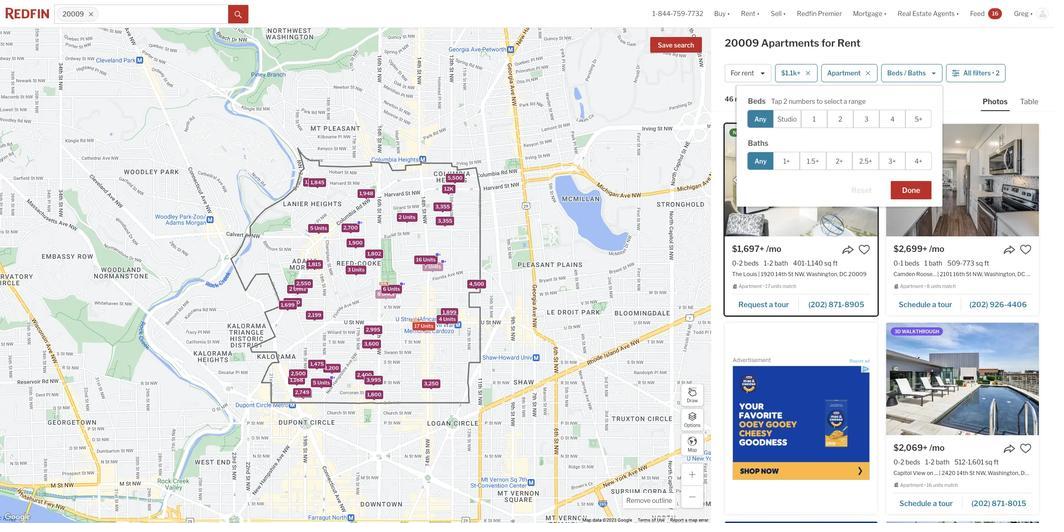 Task type: locate. For each thing, give the bounding box(es) containing it.
1 left day on the right top of the page
[[746, 130, 748, 135]]

map left data
[[583, 518, 592, 523]]

ad
[[865, 359, 870, 364]]

photo of 1777 columbia rd nw, washington, dc 20009 image
[[725, 522, 878, 524]]

tap 2 numbers to select a range
[[772, 98, 866, 105]]

1 vertical spatial beds
[[748, 97, 766, 106]]

view
[[913, 470, 926, 477]]

2 horizontal spatial |
[[940, 470, 941, 477]]

bath for $1,697+ /mo
[[775, 259, 789, 267]]

1 horizontal spatial 16
[[927, 483, 933, 488]]

beds
[[745, 259, 759, 267], [905, 259, 920, 267], [906, 458, 921, 466]]

16th
[[954, 271, 965, 278]]

dc for $2,699+ /mo
[[1018, 271, 1026, 278]]

favorite button checkbox
[[859, 244, 871, 256], [1020, 244, 1032, 256], [1020, 443, 1032, 455]]

1 horizontal spatial map
[[688, 447, 697, 453]]

0 vertical spatial report
[[850, 359, 864, 364]]

• down 1920
[[763, 284, 765, 289]]

1 vertical spatial 8
[[377, 291, 381, 297]]

apartments
[[762, 37, 820, 49]]

dc up (202) 871-8905 link
[[840, 271, 848, 278]]

0 vertical spatial rent
[[742, 10, 756, 18]]

1 horizontal spatial baths
[[908, 69, 926, 77]]

3 for 3
[[865, 115, 869, 123]]

▾ inside buy ▾ dropdown button
[[728, 10, 731, 18]]

1 horizontal spatial 3
[[865, 115, 869, 123]]

st down 401-
[[789, 271, 794, 278]]

ft up the | 2420 14th st nw, washington, dc 20009
[[994, 458, 999, 466]]

(202) 871-8905 link
[[799, 296, 871, 312]]

1 horizontal spatial 0-2 beds
[[894, 458, 921, 466]]

rentals
[[735, 95, 757, 103]]

1,899
[[443, 309, 457, 315]]

sort
[[768, 95, 781, 103]]

beds for beds / baths
[[888, 69, 904, 77]]

3 for 3 units
[[348, 267, 351, 273]]

report left ad
[[850, 359, 864, 364]]

1 up roosevelt
[[925, 259, 928, 267]]

1 horizontal spatial 8
[[927, 284, 930, 289]]

1920
[[761, 271, 775, 278]]

16 right 1,802
[[416, 256, 422, 263]]

2 vertical spatial 16
[[927, 483, 933, 488]]

0 vertical spatial 871-
[[829, 301, 845, 309]]

0 vertical spatial 17
[[766, 284, 771, 289]]

5 units left '2,700' at the left of the page
[[310, 225, 327, 231]]

1 horizontal spatial 14th
[[935, 470, 947, 477]]

16 down on
[[927, 483, 933, 488]]

terms of use
[[638, 518, 665, 523]]

/mo right $1,697+ at the right of page
[[767, 244, 782, 254]]

nw, for $2,699+ /mo
[[973, 271, 984, 278]]

2420
[[942, 470, 956, 477]]

2 units
[[399, 214, 416, 220], [289, 286, 306, 292]]

options
[[685, 423, 701, 428]]

dc up 8015
[[1022, 470, 1029, 477]]

512-
[[955, 458, 969, 466]]

1 horizontal spatial report
[[850, 359, 864, 364]]

2 horizontal spatial 1-
[[926, 458, 931, 466]]

0 vertical spatial option group
[[748, 110, 932, 128]]

to
[[817, 98, 823, 105]]

match down '2420'
[[945, 483, 959, 488]]

2 vertical spatial 1-
[[926, 458, 931, 466]]

1 vertical spatial schedule
[[900, 499, 932, 508]]

rent inside dropdown button
[[742, 10, 756, 18]]

1- for $2,069+
[[926, 458, 931, 466]]

3 down range
[[865, 115, 869, 123]]

rent right buy ▾
[[742, 10, 756, 18]]

0 vertical spatial 16
[[993, 10, 999, 17]]

recommended
[[784, 95, 831, 103]]

0-1 beds
[[894, 259, 920, 267]]

remove outline button
[[623, 493, 676, 509]]

dc for $2,069+ /mo
[[1022, 470, 1029, 477]]

favorite button checkbox for $2,069+ /mo
[[1020, 443, 1032, 455]]

google image
[[2, 512, 32, 524]]

1 vertical spatial 17
[[414, 323, 420, 329]]

• left sort
[[761, 96, 763, 104]]

3,355
[[435, 203, 450, 210], [438, 218, 452, 224]]

5 units down '1,200'
[[313, 379, 330, 386]]

1 down tap 2 numbers to select a range
[[813, 115, 816, 123]]

1 horizontal spatial 1-2 bath
[[926, 458, 950, 466]]

0 vertical spatial 4
[[891, 115, 895, 123]]

sell ▾ button
[[771, 0, 787, 27]]

ft for $2,069+ /mo
[[994, 458, 999, 466]]

▾ for mortgage ▾
[[884, 10, 887, 18]]

0 horizontal spatial 0-2 beds
[[733, 259, 759, 267]]

0 horizontal spatial 1-
[[653, 10, 658, 18]]

0-2 beds for $2,069+ /mo
[[894, 458, 921, 466]]

match down the louis | 1920 14th st nw, washington, dc 20009
[[783, 284, 797, 289]]

the louis | 1920 14th st nw, washington, dc 20009
[[733, 271, 867, 278]]

2 ▾ from the left
[[757, 10, 760, 18]]

photo of 2420 14th st nw, washington, dc 20009 image
[[887, 323, 1040, 436]]

(202) for $1,697+ /mo
[[809, 301, 828, 309]]

beds inside beds / baths button
[[888, 69, 904, 77]]

0 vertical spatial 1-2 bath
[[764, 259, 789, 267]]

buy ▾ button
[[709, 0, 736, 27]]

nw, down 773
[[973, 271, 984, 278]]

beds up camden roosevelt
[[905, 259, 920, 267]]

(202) inside (202) 926-4406 link
[[970, 301, 989, 309]]

1 vertical spatial 1-
[[764, 259, 770, 267]]

a right request
[[769, 301, 774, 309]]

sell ▾
[[771, 10, 787, 18]]

all
[[964, 69, 972, 77]]

401-1,140 sq ft
[[794, 259, 838, 267]]

0 vertical spatial 2 units
[[399, 214, 416, 220]]

None search field
[[99, 5, 228, 23]]

tour for $2,069+ /mo
[[939, 499, 954, 508]]

1,140
[[808, 259, 824, 267]]

0-2 beds up capitol
[[894, 458, 921, 466]]

▾ right agents
[[957, 10, 960, 18]]

redfin premier
[[798, 10, 843, 18]]

1 vertical spatial 871-
[[993, 499, 1008, 508]]

1 horizontal spatial 871-
[[993, 499, 1008, 508]]

(202) left 926-
[[970, 301, 989, 309]]

a left range
[[844, 98, 848, 105]]

buy ▾ button
[[715, 0, 731, 27]]

sq for $1,697+ /mo
[[825, 259, 832, 267]]

• inside button
[[993, 69, 995, 77]]

0 horizontal spatial beds
[[748, 97, 766, 106]]

beds up view
[[906, 458, 921, 466]]

▾ inside sell ▾ dropdown button
[[784, 10, 787, 18]]

:
[[781, 95, 783, 103]]

1 vertical spatial option group
[[748, 152, 932, 170]]

units for $2,699+ /mo
[[931, 284, 942, 289]]

remove 20009 image
[[88, 11, 94, 17]]

$1,697+ /mo
[[733, 244, 782, 254]]

google
[[618, 518, 633, 523]]

washington, down 512-1,601 sq ft at the right of page
[[988, 470, 1020, 477]]

ft right 1,140 on the right
[[833, 259, 838, 267]]

1 inside checkbox
[[813, 115, 816, 123]]

sq right 1,140 on the right
[[825, 259, 832, 267]]

schedule a tour down "apartment • 16 units match"
[[900, 499, 954, 508]]

17
[[766, 284, 771, 289], [414, 323, 420, 329]]

Any checkbox
[[748, 110, 774, 128]]

0 vertical spatial 1-
[[653, 10, 658, 18]]

2 horizontal spatial ft
[[994, 458, 999, 466]]

509-
[[948, 259, 963, 267]]

1 up camden
[[901, 259, 904, 267]]

1- up on
[[926, 458, 931, 466]]

1 vertical spatial 4
[[439, 316, 442, 323]]

1,475
[[310, 361, 324, 367]]

4 ▾ from the left
[[884, 10, 887, 18]]

16 inside map region
[[416, 256, 422, 263]]

4 for 4 units
[[439, 316, 442, 323]]

▾ left sell
[[757, 10, 760, 18]]

1 horizontal spatial rent
[[838, 37, 861, 49]]

1 schedule a tour button from the top
[[894, 297, 962, 311]]

a
[[844, 98, 848, 105], [769, 301, 774, 309], [933, 301, 937, 309], [934, 499, 938, 508], [685, 518, 688, 523]]

0 vertical spatial schedule
[[899, 301, 931, 309]]

beds left /
[[888, 69, 904, 77]]

schedule a tour button down apartment • 8 units match
[[894, 297, 962, 311]]

871- inside (202) 871-8905 link
[[829, 301, 845, 309]]

0- for $2,069+
[[894, 458, 901, 466]]

tour for $1,697+ /mo
[[775, 301, 789, 309]]

0 vertical spatial 0-2 beds
[[733, 259, 759, 267]]

dc up '4406'
[[1018, 271, 1026, 278]]

favorite button image for $2,069+ /mo
[[1020, 443, 1032, 455]]

a for $2,699+ /mo
[[933, 301, 937, 309]]

0-2 beds
[[733, 259, 759, 267], [894, 458, 921, 466]]

for rent button
[[725, 64, 772, 82]]

4+
[[915, 157, 923, 165]]

a inside dialog
[[844, 98, 848, 105]]

4 inside map region
[[439, 316, 442, 323]]

1- left 759-
[[653, 10, 658, 18]]

1 horizontal spatial 17
[[766, 284, 771, 289]]

for
[[731, 69, 741, 77]]

0 vertical spatial 5 units
[[310, 225, 327, 231]]

| left '2420'
[[940, 470, 941, 477]]

favorite button image up | 2101 16th st nw, washington, dc 20009
[[1020, 244, 1032, 256]]

2,995
[[366, 327, 380, 333]]

real estate agents ▾
[[898, 10, 960, 18]]

1 ▾ from the left
[[728, 10, 731, 18]]

3 ▾ from the left
[[784, 10, 787, 18]]

table button
[[1019, 97, 1041, 110]]

/mo for $2,069+ /mo
[[930, 443, 945, 453]]

8 down roosevelt
[[927, 284, 930, 289]]

agents
[[934, 10, 955, 18]]

any inside radio
[[755, 157, 767, 165]]

schedule a tour button for $2,069+
[[894, 496, 963, 510]]

2 horizontal spatial sq
[[986, 458, 993, 466]]

units for $1,697+ /mo
[[772, 284, 782, 289]]

any left 1+
[[755, 157, 767, 165]]

rent
[[742, 10, 756, 18], [838, 37, 861, 49]]

2 schedule a tour button from the top
[[894, 496, 963, 510]]

any up ago
[[755, 115, 767, 123]]

| left 2101
[[938, 271, 939, 278]]

0 vertical spatial favorite button image
[[1020, 244, 1032, 256]]

7732
[[688, 10, 704, 18]]

beds for $1,697+
[[745, 259, 759, 267]]

0 horizontal spatial baths
[[748, 139, 769, 148]]

7
[[424, 263, 428, 270]]

a inside button
[[769, 301, 774, 309]]

done button
[[891, 181, 932, 200]]

st down 1,601
[[970, 470, 976, 477]]

favorite button image
[[1020, 244, 1032, 256], [1020, 443, 1032, 455]]

1- up 1920
[[764, 259, 770, 267]]

0 horizontal spatial ft
[[833, 259, 838, 267]]

/mo for $2,699+ /mo
[[930, 244, 945, 254]]

tour
[[775, 301, 789, 309], [938, 301, 953, 309], [939, 499, 954, 508]]

▾ inside rent ▾ dropdown button
[[757, 10, 760, 18]]

0 horizontal spatial 871-
[[829, 301, 845, 309]]

report a map error link
[[671, 518, 709, 523]]

0 vertical spatial baths
[[908, 69, 926, 77]]

nw, for $2,069+ /mo
[[977, 470, 987, 477]]

rent right for
[[838, 37, 861, 49]]

5+
[[915, 115, 923, 123]]

8905
[[845, 301, 865, 309]]

8 inside map region
[[377, 291, 381, 297]]

4
[[891, 115, 895, 123], [439, 316, 442, 323]]

1 vertical spatial report
[[671, 518, 684, 523]]

1 vertical spatial 3
[[348, 267, 351, 273]]

1-2 bath up 1920
[[764, 259, 789, 267]]

apartment down camden roosevelt
[[901, 284, 924, 289]]

schedule a tour for $2,069+
[[900, 499, 954, 508]]

ft for $2,699+ /mo
[[985, 259, 990, 267]]

(202) down the louis | 1920 14th st nw, washington, dc 20009
[[809, 301, 828, 309]]

/mo up on
[[930, 443, 945, 453]]

16 right 'feed'
[[993, 10, 999, 17]]

option group
[[748, 110, 932, 128], [748, 152, 932, 170]]

washington, down the 401-1,140 sq ft
[[807, 271, 839, 278]]

apartment • 16 units match
[[901, 483, 959, 488]]

6 ▾ from the left
[[1031, 10, 1034, 18]]

baths right /
[[908, 69, 926, 77]]

3 inside option
[[865, 115, 869, 123]]

17 inside map region
[[414, 323, 420, 329]]

draw
[[687, 398, 698, 403]]

units down on
[[934, 483, 944, 488]]

0 vertical spatial schedule a tour
[[899, 301, 953, 309]]

Studio checkbox
[[774, 110, 802, 128]]

4 checkbox
[[880, 110, 906, 128]]

0 horizontal spatial 2 units
[[289, 286, 306, 292]]

any inside option
[[755, 115, 767, 123]]

▾ inside mortgage ▾ dropdown button
[[884, 10, 887, 18]]

on
[[927, 470, 934, 477]]

tour down apartment • 8 units match
[[938, 301, 953, 309]]

beds up the louis
[[745, 259, 759, 267]]

1 vertical spatial 3,355
[[438, 218, 452, 224]]

773
[[963, 259, 975, 267]]

1 vertical spatial schedule a tour
[[900, 499, 954, 508]]

|
[[759, 271, 760, 278], [938, 271, 939, 278], [940, 470, 941, 477]]

5,500
[[448, 174, 463, 181]]

▾ right greg
[[1031, 10, 1034, 18]]

0 horizontal spatial 14th
[[776, 271, 787, 278]]

1 vertical spatial 0-2 beds
[[894, 458, 921, 466]]

1 vertical spatial 5 units
[[313, 379, 330, 386]]

error
[[699, 518, 709, 523]]

washington, for $2,699+ /mo
[[985, 271, 1017, 278]]

baths inside dialog
[[748, 139, 769, 148]]

0 vertical spatial 5
[[310, 225, 313, 231]]

draw button
[[681, 384, 704, 407]]

1
[[813, 115, 816, 123], [746, 130, 748, 135], [901, 259, 904, 267], [925, 259, 928, 267]]

1 vertical spatial 1-2 bath
[[926, 458, 950, 466]]

•
[[993, 69, 995, 77], [761, 96, 763, 104], [763, 284, 765, 289], [925, 284, 926, 289], [925, 483, 926, 488]]

0 vertical spatial 3
[[865, 115, 869, 123]]

1 vertical spatial 2 units
[[289, 286, 306, 292]]

871- for $2,069+ /mo
[[993, 499, 1008, 508]]

favorite button image for $2,699+ /mo
[[1020, 244, 1032, 256]]

a down apartment • 8 units match
[[933, 301, 937, 309]]

5 ▾ from the left
[[957, 10, 960, 18]]

schedule a tour button down "apartment • 16 units match"
[[894, 496, 963, 510]]

sq up the | 2420 14th st nw, washington, dc 20009
[[986, 458, 993, 466]]

match for $2,699+ /mo
[[943, 284, 956, 289]]

units down 1920
[[772, 284, 782, 289]]

5 up 1,815
[[310, 225, 313, 231]]

1.5+
[[808, 157, 820, 165]]

0 vertical spatial beds
[[888, 69, 904, 77]]

bath left 401-
[[775, 259, 789, 267]]

tour down "apartment • 16 units match"
[[939, 499, 954, 508]]

new
[[734, 130, 745, 135]]

tour inside button
[[775, 301, 789, 309]]

▾ right mortgage
[[884, 10, 887, 18]]

1 vertical spatial baths
[[748, 139, 769, 148]]

17 right 2,995
[[414, 323, 420, 329]]

0 horizontal spatial rent
[[742, 10, 756, 18]]

1,845
[[311, 179, 324, 186]]

1 favorite button image from the top
[[1020, 244, 1032, 256]]

0 horizontal spatial report
[[671, 518, 684, 523]]

sell ▾ button
[[766, 0, 792, 27]]

2 inside 2 checkbox
[[839, 115, 843, 123]]

▾
[[728, 10, 731, 18], [757, 10, 760, 18], [784, 10, 787, 18], [884, 10, 887, 18], [957, 10, 960, 18], [1031, 10, 1034, 18]]

0 horizontal spatial 3
[[348, 267, 351, 273]]

1 vertical spatial favorite button image
[[1020, 443, 1032, 455]]

0- up 'the'
[[733, 259, 739, 267]]

favorite button image up the | 2420 14th st nw, washington, dc 20009
[[1020, 443, 1032, 455]]

0 vertical spatial schedule a tour button
[[894, 297, 962, 311]]

1 vertical spatial map
[[583, 518, 592, 523]]

0 vertical spatial map
[[688, 447, 697, 453]]

/mo up "1 bath"
[[930, 244, 945, 254]]

favorite button checkbox for $1,697+ /mo
[[859, 244, 871, 256]]

a left map
[[685, 518, 688, 523]]

apartment left 'remove apartment' image
[[828, 69, 861, 77]]

0-
[[733, 259, 739, 267], [894, 259, 901, 267], [894, 458, 901, 466]]

all filters • 2
[[964, 69, 1000, 77]]

sq for $2,699+ /mo
[[976, 259, 984, 267]]

ft up | 2101 16th st nw, washington, dc 20009
[[985, 259, 990, 267]]

1 vertical spatial rent
[[838, 37, 861, 49]]

2 option group from the top
[[748, 152, 932, 170]]

match down 2101
[[943, 284, 956, 289]]

3 inside map region
[[348, 267, 351, 273]]

baths down day on the right top of the page
[[748, 139, 769, 148]]

17 down 1920
[[766, 284, 771, 289]]

bath up '2420'
[[937, 458, 950, 466]]

apartment down the louis
[[739, 284, 762, 289]]

/mo for $1,697+ /mo
[[767, 244, 782, 254]]

2 horizontal spatial 16
[[993, 10, 999, 17]]

1,815
[[308, 261, 321, 267]]

(202) for $2,069+ /mo
[[972, 499, 991, 508]]

schedule a tour button for $2,699+
[[894, 297, 962, 311]]

1 horizontal spatial |
[[938, 271, 939, 278]]

▾ right buy
[[728, 10, 731, 18]]

baths inside button
[[908, 69, 926, 77]]

0 vertical spatial 8
[[927, 284, 930, 289]]

1-2 bath up on
[[926, 458, 950, 466]]

0- for $2,699+
[[894, 259, 901, 267]]

0 horizontal spatial 8
[[377, 291, 381, 297]]

nw, down 512-1,601 sq ft at the right of page
[[977, 470, 987, 477]]

0 vertical spatial any
[[755, 115, 767, 123]]

16 units
[[416, 256, 436, 263]]

1 horizontal spatial ft
[[985, 259, 990, 267]]

| left 1920
[[759, 271, 760, 278]]

4 inside option
[[891, 115, 895, 123]]

871- for $1,697+ /mo
[[829, 301, 845, 309]]

0 horizontal spatial 1-2 bath
[[764, 259, 789, 267]]

washington, up (202) 926-4406 link
[[985, 271, 1017, 278]]

map inside "button"
[[688, 447, 697, 453]]

3+ radio
[[880, 152, 906, 170]]

apartment down view
[[901, 483, 924, 488]]

apartment inside button
[[828, 69, 861, 77]]

3 down 1,900
[[348, 267, 351, 273]]

0- for $1,697+
[[733, 259, 739, 267]]

1 horizontal spatial 4
[[891, 115, 895, 123]]

1 vertical spatial schedule a tour button
[[894, 496, 963, 510]]

2 favorite button image from the top
[[1020, 443, 1032, 455]]

871- inside the (202) 871-8015 link
[[993, 499, 1008, 508]]

real
[[898, 10, 912, 18]]

1 horizontal spatial beds
[[888, 69, 904, 77]]

0 horizontal spatial map
[[583, 518, 592, 523]]

| for $2,699+ /mo
[[938, 271, 939, 278]]

• down the capitol view on 14th
[[925, 483, 926, 488]]

dialog
[[737, 86, 943, 207]]

0- up capitol
[[894, 458, 901, 466]]

units for $2,069+ /mo
[[934, 483, 944, 488]]

sq right 773
[[976, 259, 984, 267]]

(202) inside (202) 871-8905 link
[[809, 301, 828, 309]]

real estate agents ▾ link
[[898, 0, 960, 27]]

1 vertical spatial any
[[755, 157, 767, 165]]

1 horizontal spatial 1-
[[764, 259, 770, 267]]

0 horizontal spatial sq
[[825, 259, 832, 267]]

▾ right sell
[[784, 10, 787, 18]]

0 horizontal spatial 16
[[416, 256, 422, 263]]

a for $2,069+ /mo
[[934, 499, 938, 508]]

(202) inside the (202) 871-8015 link
[[972, 499, 991, 508]]

report inside button
[[850, 359, 864, 364]]

apartment for $2,699+ /mo
[[901, 284, 924, 289]]

2,199
[[308, 312, 321, 318]]

1 horizontal spatial sq
[[976, 259, 984, 267]]

1 checkbox
[[802, 110, 828, 128]]

match for $2,069+ /mo
[[945, 483, 959, 488]]

14th right on
[[935, 470, 947, 477]]

0 horizontal spatial 17
[[414, 323, 420, 329]]

tour down "apartment • 17 units match"
[[775, 301, 789, 309]]

0 horizontal spatial 4
[[439, 316, 442, 323]]

| 2101 16th st nw, washington, dc 20009
[[938, 271, 1045, 278]]

1 horizontal spatial 2 units
[[399, 214, 416, 220]]

1 vertical spatial 16
[[416, 256, 422, 263]]

schedule down apartment • 8 units match
[[899, 301, 931, 309]]

1-844-759-7732
[[653, 10, 704, 18]]

report left map
[[671, 518, 684, 523]]

• right filters
[[993, 69, 995, 77]]

0- up camden
[[894, 259, 901, 267]]

ago
[[759, 130, 770, 135]]

nw,
[[795, 271, 806, 278], [973, 271, 984, 278], [977, 470, 987, 477]]

14th right 1920
[[776, 271, 787, 278]]

schedule down "apartment • 16 units match"
[[900, 499, 932, 508]]



Task type: vqa. For each thing, say whether or not it's contained in the screenshot.
2nd add home to favorites icon from the right's Share home "image"
no



Task type: describe. For each thing, give the bounding box(es) containing it.
premier
[[819, 10, 843, 18]]

0 horizontal spatial |
[[759, 271, 760, 278]]

1-2 bath for $2,069+ /mo
[[926, 458, 950, 466]]

4+ radio
[[906, 152, 932, 170]]

2 horizontal spatial 14th
[[957, 470, 969, 477]]

photo of 1884 columbia rd nw, washington, dc 20009 image
[[887, 522, 1040, 524]]

3d
[[895, 329, 902, 334]]

new 1 day ago
[[734, 130, 770, 135]]

rent ▾ button
[[742, 0, 760, 27]]

1 bath
[[925, 259, 943, 267]]

3,995
[[366, 377, 381, 383]]

3d walkthrough
[[895, 329, 940, 334]]

nw, down 401-
[[795, 271, 806, 278]]

greg
[[1015, 10, 1029, 18]]

• for $2,069+ /mo
[[925, 483, 926, 488]]

options button
[[681, 409, 704, 432]]

$1.1k+
[[782, 69, 801, 77]]

1,802
[[367, 251, 381, 257]]

map button
[[681, 433, 704, 456]]

• for $2,699+ /mo
[[925, 284, 926, 289]]

redfin
[[798, 10, 817, 18]]

beds / baths
[[888, 69, 926, 77]]

report ad
[[850, 359, 870, 364]]

schedule for $2,069+
[[900, 499, 932, 508]]

ad region
[[733, 366, 870, 481]]

report ad button
[[850, 359, 870, 366]]

greg ▾
[[1015, 10, 1034, 18]]

844-
[[658, 10, 673, 18]]

beds for $2,699+
[[905, 259, 920, 267]]

4 units
[[439, 316, 456, 323]]

reset
[[852, 186, 873, 195]]

Any radio
[[748, 152, 774, 170]]

day
[[749, 130, 758, 135]]

st for $2,069+ /mo
[[970, 470, 976, 477]]

map region
[[0, 0, 735, 524]]

schedule a tour for $2,699+
[[899, 301, 953, 309]]

▾ inside real estate agents ▾ link
[[957, 10, 960, 18]]

$2,069+
[[894, 443, 928, 453]]

ft for $1,697+ /mo
[[833, 259, 838, 267]]

st for $2,699+ /mo
[[967, 271, 972, 278]]

46
[[725, 95, 734, 103]]

bath for $2,069+ /mo
[[937, 458, 950, 466]]

3,250
[[424, 381, 439, 387]]

1 vertical spatial 5
[[313, 379, 316, 386]]

favorite button image
[[859, 244, 871, 256]]

▾ for buy ▾
[[728, 10, 731, 18]]

remove $1.1k+ image
[[806, 70, 811, 76]]

0-2 beds for $1,697+ /mo
[[733, 259, 759, 267]]

$2,699+ /mo
[[894, 244, 945, 254]]

report for report a map error
[[671, 518, 684, 523]]

rent ▾
[[742, 10, 760, 18]]

(202) 926-4406 link
[[962, 296, 1032, 312]]

save search button
[[651, 37, 702, 53]]

1.5+ radio
[[800, 152, 827, 170]]

(202) 871-8015 link
[[963, 495, 1032, 511]]

photo of 2101 16th st nw, washington, dc 20009 image
[[887, 124, 1040, 237]]

submit search image
[[235, 11, 242, 18]]

1-2 bath for $1,697+ /mo
[[764, 259, 789, 267]]

washington, for $2,069+ /mo
[[988, 470, 1020, 477]]

2 inside all filters • 2 button
[[996, 69, 1000, 77]]

• for $1,697+ /mo
[[763, 284, 765, 289]]

$1.1k+ button
[[776, 64, 818, 82]]

beds for $2,069+
[[906, 458, 921, 466]]

remove outline
[[627, 497, 673, 505]]

previous button image
[[733, 176, 742, 185]]

(202) for $2,699+ /mo
[[970, 301, 989, 309]]

| for $2,069+ /mo
[[940, 470, 941, 477]]

for
[[822, 37, 836, 49]]

recommended button
[[783, 95, 838, 104]]

map for map data ©2023 google
[[583, 518, 592, 523]]

done
[[903, 186, 921, 195]]

2,350
[[285, 299, 300, 306]]

redfin premier button
[[792, 0, 848, 27]]

6
[[383, 286, 386, 292]]

tap
[[772, 98, 783, 105]]

data
[[593, 518, 602, 523]]

save
[[658, 41, 673, 49]]

of
[[652, 518, 656, 523]]

photo of 1920 14th st nw, washington, dc 20009 image
[[725, 124, 878, 237]]

bath up roosevelt
[[929, 259, 943, 267]]

▾ for sell ▾
[[784, 10, 787, 18]]

match for $1,697+ /mo
[[783, 284, 797, 289]]

2.5+ radio
[[853, 152, 880, 170]]

1+
[[784, 157, 790, 165]]

any for studio
[[755, 115, 767, 123]]

schedule for $2,699+
[[899, 301, 931, 309]]

6 units
[[383, 286, 400, 292]]

request a tour button
[[733, 297, 799, 311]]

16 for 16
[[993, 10, 999, 17]]

report for report ad
[[850, 359, 864, 364]]

dialog containing beds
[[737, 86, 943, 207]]

1-844-759-7732 link
[[653, 10, 704, 18]]

2,550
[[296, 280, 311, 287]]

photos button
[[982, 97, 1019, 111]]

search
[[674, 41, 695, 49]]

remove apartment image
[[866, 70, 871, 76]]

(202) 871-8015
[[972, 499, 1027, 508]]

1,948
[[359, 190, 373, 197]]

terms of use link
[[638, 518, 665, 523]]

▾ for greg ▾
[[1031, 10, 1034, 18]]

use
[[657, 518, 665, 523]]

map for map
[[688, 447, 697, 453]]

favorite button checkbox for $2,699+ /mo
[[1020, 244, 1032, 256]]

apartment for $2,069+ /mo
[[901, 483, 924, 488]]

4 for 4
[[891, 115, 895, 123]]

1,800
[[367, 391, 381, 398]]

2+ radio
[[827, 152, 853, 170]]

1- for $1,697+
[[764, 259, 770, 267]]

▾ for rent ▾
[[757, 10, 760, 18]]

tour for $2,699+ /mo
[[938, 301, 953, 309]]

1,699
[[281, 302, 295, 308]]

5+ checkbox
[[906, 110, 932, 128]]

2101
[[941, 271, 953, 278]]

any for 1+
[[755, 157, 767, 165]]

beds for beds
[[748, 97, 766, 106]]

a for $1,697+ /mo
[[769, 301, 774, 309]]

apartment for $1,697+ /mo
[[739, 284, 762, 289]]

1+ radio
[[774, 152, 800, 170]]

401-
[[794, 259, 808, 267]]

2.5+
[[860, 157, 873, 165]]

walkthrough
[[902, 329, 940, 334]]

| 2420 14th st nw, washington, dc 20009
[[940, 470, 1049, 477]]

2 checkbox
[[828, 110, 854, 128]]

(202) 871-8905
[[809, 301, 865, 309]]

photos
[[983, 97, 1008, 106]]

3 checkbox
[[854, 110, 880, 128]]

apartment • 8 units match
[[901, 284, 956, 289]]

real estate agents ▾ button
[[893, 0, 965, 27]]

filters
[[973, 69, 992, 77]]

feed
[[971, 10, 985, 18]]

1 option group from the top
[[748, 110, 932, 128]]

sq for $2,069+ /mo
[[986, 458, 993, 466]]

remove
[[627, 497, 651, 505]]

0 vertical spatial 3,355
[[435, 203, 450, 210]]

509-773 sq ft
[[948, 259, 990, 267]]

• inside 46 rentals •
[[761, 96, 763, 104]]

2,400
[[357, 372, 372, 378]]

3,600
[[364, 341, 379, 347]]

1,660
[[296, 390, 310, 396]]

4406
[[1008, 301, 1028, 309]]

save search
[[658, 41, 695, 49]]

16 for 16 units
[[416, 256, 422, 263]]

3+
[[889, 157, 897, 165]]

advertisement
[[733, 357, 771, 364]]



